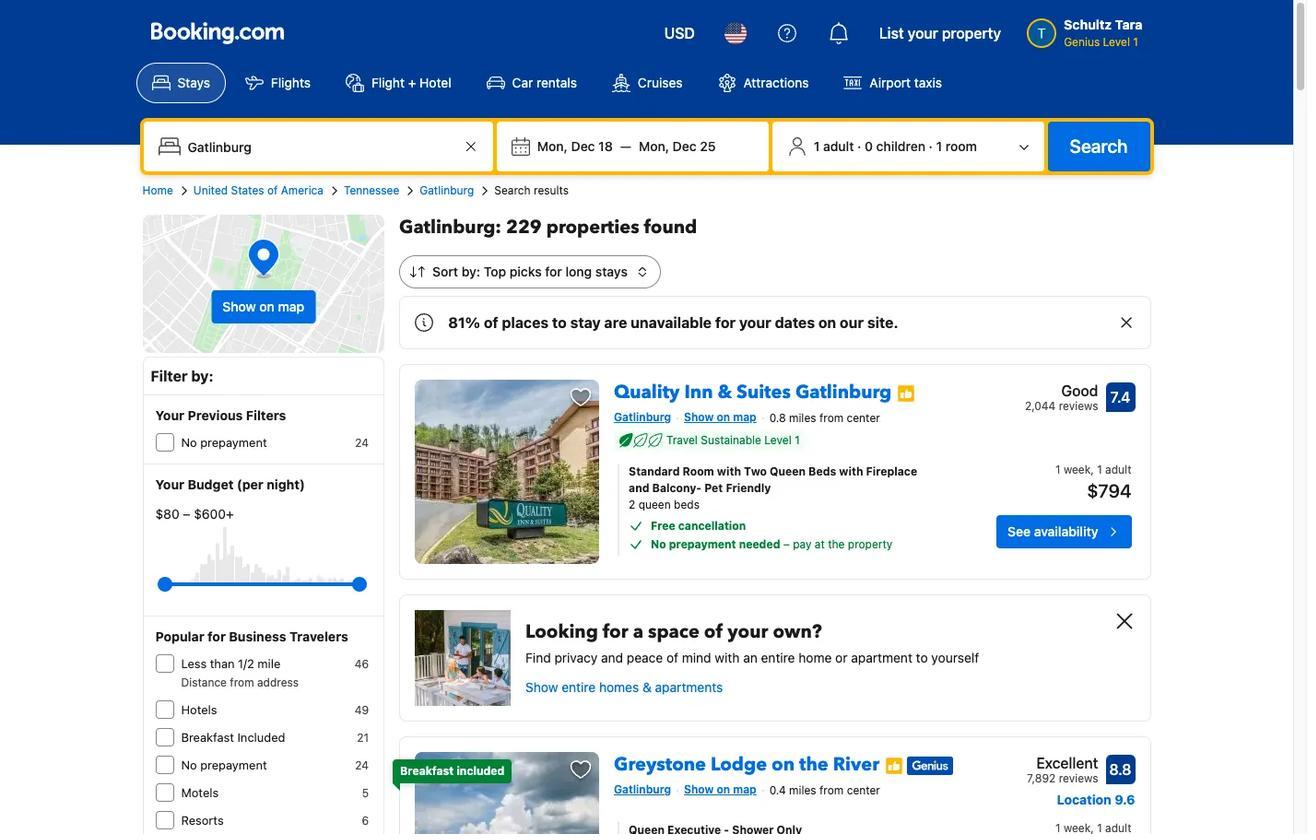 Task type: describe. For each thing, give the bounding box(es) containing it.
filters
[[246, 408, 286, 423]]

& inside 'link'
[[718, 380, 732, 405]]

map inside button
[[278, 299, 304, 314]]

2 24 from the top
[[355, 759, 369, 773]]

stays
[[596, 264, 628, 279]]

1 inside schultz tara genius level 1
[[1133, 35, 1139, 49]]

1 up queen
[[795, 433, 800, 447]]

center for gatlinburg
[[847, 411, 880, 425]]

car
[[512, 75, 533, 90]]

with up pet
[[717, 465, 741, 478]]

0.4
[[770, 784, 786, 797]]

dates
[[775, 314, 815, 331]]

map for quality
[[733, 410, 757, 424]]

of right states in the left of the page
[[267, 183, 278, 197]]

states
[[231, 183, 264, 197]]

scored 7.4 element
[[1106, 383, 1135, 412]]

genius
[[1064, 35, 1100, 49]]

1 left '0'
[[814, 138, 820, 154]]

of up mind
[[704, 620, 723, 644]]

filter by:
[[151, 368, 214, 384]]

budget
[[188, 477, 234, 492]]

no prepayment needed – pay at the property
[[651, 537, 893, 551]]

0 vertical spatial the
[[828, 537, 845, 551]]

quality inn & suites gatlinburg link
[[614, 372, 892, 405]]

your inside looking for a space of your own? find privacy and peace of mind with an entire home or apartment to yourself
[[728, 620, 768, 644]]

car rentals
[[512, 75, 577, 90]]

list your property link
[[868, 11, 1012, 55]]

search for search results
[[494, 183, 531, 197]]

looking for a space of your own? find privacy and peace of mind with an entire home or apartment to yourself
[[526, 620, 979, 666]]

of left mind
[[667, 650, 679, 666]]

1 mon, from the left
[[537, 138, 568, 154]]

7,892
[[1027, 772, 1056, 786]]

needed
[[739, 537, 780, 551]]

2 no prepayment from the top
[[181, 758, 267, 773]]

free
[[651, 519, 676, 533]]

distance
[[181, 676, 227, 690]]

mon, dec 18 button
[[530, 130, 620, 163]]

1 right ,
[[1097, 463, 1102, 477]]

for left long
[[545, 264, 562, 279]]

good 2,044 reviews
[[1025, 383, 1099, 413]]

gatlinburg link
[[420, 183, 474, 199]]

lodge
[[711, 752, 767, 777]]

united states of america link
[[193, 183, 324, 199]]

49
[[355, 703, 369, 717]]

homes
[[599, 680, 639, 695]]

week
[[1064, 463, 1091, 477]]

mind
[[682, 650, 711, 666]]

1 vertical spatial property
[[848, 537, 893, 551]]

space
[[648, 620, 700, 644]]

distance from address
[[181, 676, 299, 690]]

inn
[[685, 380, 713, 405]]

miles for the
[[789, 784, 817, 797]]

mon, dec 25 button
[[632, 130, 723, 163]]

your budget (per night)
[[155, 477, 305, 492]]

81%
[[448, 314, 480, 331]]

2 vertical spatial no
[[181, 758, 197, 773]]

previous
[[188, 408, 243, 423]]

sort by: top picks for long stays
[[432, 264, 628, 279]]

beds
[[809, 465, 836, 478]]

1 dec from the left
[[571, 138, 595, 154]]

greystone lodge on the river link
[[614, 745, 880, 777]]

for right 'unavailable'
[[715, 314, 736, 331]]

usd
[[664, 25, 695, 41]]

stays link
[[136, 63, 226, 103]]

attractions link
[[702, 63, 825, 103]]

find
[[526, 650, 551, 666]]

your for your previous filters
[[155, 408, 184, 423]]

the inside "link"
[[799, 752, 829, 777]]

and inside standard room with two queen beds with fireplace and balcony- pet friendly
[[629, 481, 650, 495]]

stays
[[177, 75, 210, 90]]

standard
[[629, 465, 680, 478]]

greystone lodge on the river
[[614, 752, 880, 777]]

entire inside button
[[562, 680, 596, 695]]

an
[[743, 650, 758, 666]]

this property is part of our preferred partner program. it's committed to providing excellent service and good value. it'll pay us a higher commission if you make a booking. image
[[885, 757, 904, 775]]

1 horizontal spatial property
[[942, 25, 1001, 41]]

map for greystone
[[733, 783, 757, 797]]

1 left week
[[1056, 463, 1061, 477]]

Where are you going? field
[[180, 130, 460, 163]]

with right beds
[[839, 465, 863, 478]]

greystone
[[614, 752, 706, 777]]

cancellation
[[678, 519, 746, 533]]

pay
[[793, 537, 812, 551]]

81% of places to stay are unavailable for your dates on our site.
[[448, 314, 899, 331]]

found
[[644, 215, 697, 240]]

miles for suites
[[789, 411, 816, 425]]

2,044
[[1025, 399, 1056, 413]]

for up than
[[208, 629, 226, 644]]

show inside show entire homes & apartments button
[[526, 680, 558, 695]]

home
[[799, 650, 832, 666]]

show on map inside button
[[222, 299, 304, 314]]

stay
[[570, 314, 601, 331]]

standard room with two queen beds with fireplace and balcony- pet friendly link
[[629, 464, 940, 497]]

pet
[[705, 481, 723, 495]]

center for river
[[847, 784, 880, 797]]

suites
[[737, 380, 791, 405]]

show entire homes & apartments button
[[526, 679, 723, 697]]

1 week , 1 adult $794
[[1056, 463, 1132, 501]]

apartment
[[851, 650, 913, 666]]

children
[[876, 138, 926, 154]]

breakfast for breakfast included
[[400, 764, 454, 778]]

1 no prepayment from the top
[[181, 435, 267, 450]]

usd button
[[653, 11, 706, 55]]

0
[[865, 138, 873, 154]]

peace
[[627, 650, 663, 666]]

business
[[229, 629, 286, 644]]

cruises link
[[596, 63, 698, 103]]

1 adult · 0 children · 1 room
[[814, 138, 977, 154]]

2 · from the left
[[929, 138, 933, 154]]

gatlinburg down quality
[[614, 410, 671, 424]]

friendly
[[726, 481, 771, 495]]

results
[[534, 183, 569, 197]]

by: for sort
[[462, 264, 480, 279]]

quality
[[614, 380, 680, 405]]

less than 1/2 mile
[[181, 656, 281, 671]]

adult inside the 1 adult · 0 children · 1 room button
[[823, 138, 854, 154]]

booking.com image
[[151, 22, 284, 44]]

looking for a space of your own? image
[[415, 610, 511, 706]]

see
[[1008, 524, 1031, 539]]

good element
[[1025, 380, 1099, 402]]

1 adult · 0 children · 1 room button
[[780, 129, 1037, 164]]

gatlinburg down greystone
[[614, 783, 671, 797]]



Task type: locate. For each thing, give the bounding box(es) containing it.
unavailable
[[631, 314, 712, 331]]

1 vertical spatial level
[[765, 433, 792, 447]]

privacy
[[555, 650, 598, 666]]

adult up $794
[[1106, 463, 1132, 477]]

and up 2
[[629, 481, 650, 495]]

0 horizontal spatial breakfast
[[181, 730, 234, 745]]

0 vertical spatial to
[[552, 314, 567, 331]]

balcony-
[[652, 481, 702, 495]]

1 horizontal spatial &
[[718, 380, 732, 405]]

fireplace
[[866, 465, 918, 478]]

no down free
[[651, 537, 666, 551]]

0 vertical spatial show on map
[[222, 299, 304, 314]]

home link
[[142, 183, 173, 199]]

mon, dec 18 — mon, dec 25
[[537, 138, 716, 154]]

of right 81% at left top
[[484, 314, 498, 331]]

flight + hotel
[[372, 75, 451, 90]]

property
[[942, 25, 1001, 41], [848, 537, 893, 551]]

with inside looking for a space of your own? find privacy and peace of mind with an entire home or apartment to yourself
[[715, 650, 740, 666]]

1/2
[[238, 656, 254, 671]]

1 24 from the top
[[355, 436, 369, 450]]

filter
[[151, 368, 188, 384]]

breakfast included
[[400, 764, 505, 778]]

group
[[165, 570, 360, 599]]

site.
[[867, 314, 899, 331]]

2 your from the top
[[155, 477, 184, 492]]

quality inn & suites gatlinburg
[[614, 380, 892, 405]]

by: for filter
[[191, 368, 214, 384]]

reviews for good
[[1059, 399, 1099, 413]]

0 vertical spatial level
[[1103, 35, 1130, 49]]

our
[[840, 314, 864, 331]]

america
[[281, 183, 324, 197]]

own?
[[773, 620, 822, 644]]

1 horizontal spatial adult
[[1106, 463, 1132, 477]]

1 horizontal spatial mon,
[[639, 138, 669, 154]]

1 vertical spatial breakfast
[[400, 764, 454, 778]]

& inside button
[[643, 680, 652, 695]]

your up an
[[728, 620, 768, 644]]

0 vertical spatial your
[[155, 408, 184, 423]]

and up homes
[[601, 650, 623, 666]]

entire right an
[[761, 650, 795, 666]]

breakfast included
[[181, 730, 285, 745]]

your account menu schultz tara genius level 1 element
[[1027, 8, 1150, 51]]

0 horizontal spatial to
[[552, 314, 567, 331]]

room
[[683, 465, 714, 478]]

0 vertical spatial from
[[820, 411, 844, 425]]

your down filter
[[155, 408, 184, 423]]

no down previous
[[181, 435, 197, 450]]

1 vertical spatial 24
[[355, 759, 369, 773]]

1 vertical spatial and
[[601, 650, 623, 666]]

flights link
[[230, 63, 326, 103]]

genius discounts available at this property. image
[[907, 757, 953, 775], [907, 757, 953, 775]]

travelers
[[289, 629, 348, 644]]

level
[[1103, 35, 1130, 49], [765, 433, 792, 447]]

0 vertical spatial center
[[847, 411, 880, 425]]

0 vertical spatial –
[[183, 506, 190, 522]]

for inside looking for a space of your own? find privacy and peace of mind with an entire home or apartment to yourself
[[603, 620, 628, 644]]

1 vertical spatial your
[[739, 314, 771, 331]]

scored 8.8 element
[[1106, 755, 1135, 785]]

0 horizontal spatial and
[[601, 650, 623, 666]]

0 vertical spatial property
[[942, 25, 1001, 41]]

united states of america
[[193, 183, 324, 197]]

1 vertical spatial from
[[230, 676, 254, 690]]

1 vertical spatial show on map
[[684, 410, 757, 424]]

1 vertical spatial search
[[494, 183, 531, 197]]

0 horizontal spatial ·
[[858, 138, 861, 154]]

show on map for greystone
[[684, 783, 757, 797]]

show on map
[[222, 299, 304, 314], [684, 410, 757, 424], [684, 783, 757, 797]]

2 vertical spatial prepayment
[[200, 758, 267, 773]]

miles right 0.8
[[789, 411, 816, 425]]

search for search
[[1070, 136, 1128, 157]]

dec left 18
[[571, 138, 595, 154]]

this property is part of our preferred partner program. it's committed to providing excellent service and good value. it'll pay us a higher commission if you make a booking. image for quality inn & suites gatlinburg
[[897, 384, 916, 403]]

by: left top
[[462, 264, 480, 279]]

& right homes
[[643, 680, 652, 695]]

0 vertical spatial 24
[[355, 436, 369, 450]]

list
[[879, 25, 904, 41]]

1 reviews from the top
[[1059, 399, 1099, 413]]

your
[[908, 25, 938, 41], [739, 314, 771, 331], [728, 620, 768, 644]]

2 vertical spatial from
[[820, 784, 844, 797]]

standard room with two queen beds with fireplace and balcony- pet friendly
[[629, 465, 918, 495]]

1 horizontal spatial breakfast
[[400, 764, 454, 778]]

2
[[629, 498, 636, 512]]

$794
[[1087, 480, 1132, 501]]

sustainable
[[701, 433, 762, 447]]

no prepayment
[[181, 435, 267, 450], [181, 758, 267, 773]]

breakfast for breakfast included
[[181, 730, 234, 745]]

to left stay
[[552, 314, 567, 331]]

cruises
[[638, 75, 683, 90]]

0 horizontal spatial level
[[765, 433, 792, 447]]

for left a
[[603, 620, 628, 644]]

0 vertical spatial no
[[181, 435, 197, 450]]

property right at
[[848, 537, 893, 551]]

airport taxis
[[870, 75, 942, 90]]

miles
[[789, 411, 816, 425], [789, 784, 817, 797]]

sort
[[432, 264, 458, 279]]

are
[[604, 314, 627, 331]]

flight
[[372, 75, 405, 90]]

breakfast left the included
[[400, 764, 454, 778]]

no prepayment down breakfast included
[[181, 758, 267, 773]]

1 vertical spatial to
[[916, 650, 928, 666]]

by:
[[462, 264, 480, 279], [191, 368, 214, 384]]

travel sustainable level 1
[[667, 433, 800, 447]]

1 vertical spatial prepayment
[[669, 537, 736, 551]]

reviews for excellent
[[1059, 772, 1099, 786]]

excellent element
[[1027, 752, 1099, 774]]

0 horizontal spatial mon,
[[537, 138, 568, 154]]

0 vertical spatial search
[[1070, 136, 1128, 157]]

0 vertical spatial and
[[629, 481, 650, 495]]

from down the 1/2
[[230, 676, 254, 690]]

0 vertical spatial entire
[[761, 650, 795, 666]]

reviews right 2,044
[[1059, 399, 1099, 413]]

your right list
[[908, 25, 938, 41]]

1 center from the top
[[847, 411, 880, 425]]

your previous filters
[[155, 408, 286, 423]]

0 vertical spatial your
[[908, 25, 938, 41]]

1 vertical spatial map
[[733, 410, 757, 424]]

long
[[566, 264, 592, 279]]

your up $80 at the left bottom of the page
[[155, 477, 184, 492]]

1 horizontal spatial level
[[1103, 35, 1130, 49]]

1 horizontal spatial search
[[1070, 136, 1128, 157]]

gatlinburg inside 'link'
[[796, 380, 892, 405]]

2 vertical spatial show on map
[[684, 783, 757, 797]]

1 vertical spatial center
[[847, 784, 880, 797]]

1 vertical spatial &
[[643, 680, 652, 695]]

this property is part of our preferred partner program. it's committed to providing excellent service and good value. it'll pay us a higher commission if you make a booking. image
[[897, 384, 916, 403], [897, 384, 916, 403], [885, 757, 904, 775]]

2 vertical spatial map
[[733, 783, 757, 797]]

2 mon, from the left
[[639, 138, 669, 154]]

prepayment down free cancellation
[[669, 537, 736, 551]]

2 center from the top
[[847, 784, 880, 797]]

0 horizontal spatial entire
[[562, 680, 596, 695]]

$80 – $600+
[[155, 506, 234, 522]]

adult left '0'
[[823, 138, 854, 154]]

schultz
[[1064, 17, 1112, 32]]

miles right 0.4
[[789, 784, 817, 797]]

1 vertical spatial no prepayment
[[181, 758, 267, 773]]

property up 'taxis'
[[942, 25, 1001, 41]]

schultz tara genius level 1
[[1064, 17, 1143, 49]]

with left an
[[715, 650, 740, 666]]

& right inn
[[718, 380, 732, 405]]

– right $80 at the left bottom of the page
[[183, 506, 190, 522]]

adult inside the 1 week , 1 adult $794
[[1106, 463, 1132, 477]]

level down 0.8
[[765, 433, 792, 447]]

0 horizontal spatial –
[[183, 506, 190, 522]]

1 · from the left
[[858, 138, 861, 154]]

entire down "privacy"
[[562, 680, 596, 695]]

&
[[718, 380, 732, 405], [643, 680, 652, 695]]

and inside looking for a space of your own? find privacy and peace of mind with an entire home or apartment to yourself
[[601, 650, 623, 666]]

two
[[744, 465, 767, 478]]

229
[[506, 215, 542, 240]]

quality inn & suites gatlinburg image
[[415, 380, 599, 564]]

than
[[210, 656, 235, 671]]

1 horizontal spatial to
[[916, 650, 928, 666]]

from for quality inn & suites gatlinburg
[[820, 411, 844, 425]]

0 vertical spatial map
[[278, 299, 304, 314]]

hotel
[[420, 75, 451, 90]]

2 reviews from the top
[[1059, 772, 1099, 786]]

0 vertical spatial reviews
[[1059, 399, 1099, 413]]

from down river
[[820, 784, 844, 797]]

0 horizontal spatial &
[[643, 680, 652, 695]]

2 vertical spatial your
[[728, 620, 768, 644]]

1 horizontal spatial dec
[[673, 138, 697, 154]]

this property is part of our preferred partner program. it's committed to providing excellent service and good value. it'll pay us a higher commission if you make a booking. image for greystone lodge on the river
[[885, 757, 904, 775]]

mon,
[[537, 138, 568, 154], [639, 138, 669, 154]]

picks
[[510, 264, 542, 279]]

your for your budget (per night)
[[155, 477, 184, 492]]

on inside "link"
[[772, 752, 795, 777]]

0 vertical spatial miles
[[789, 411, 816, 425]]

1 horizontal spatial –
[[784, 537, 790, 551]]

1 vertical spatial reviews
[[1059, 772, 1099, 786]]

1 vertical spatial –
[[784, 537, 790, 551]]

1 vertical spatial adult
[[1106, 463, 1132, 477]]

—
[[620, 138, 632, 154]]

0 horizontal spatial by:
[[191, 368, 214, 384]]

mon, right —
[[639, 138, 669, 154]]

room
[[946, 138, 977, 154]]

your left dates
[[739, 314, 771, 331]]

center up fireplace
[[847, 411, 880, 425]]

1 vertical spatial by:
[[191, 368, 214, 384]]

reviews up location
[[1059, 772, 1099, 786]]

gatlinburg up 0.8 miles from center
[[796, 380, 892, 405]]

0 horizontal spatial property
[[848, 537, 893, 551]]

queen
[[639, 498, 671, 512]]

prepayment down your previous filters
[[200, 435, 267, 450]]

availability
[[1034, 524, 1099, 539]]

1 vertical spatial the
[[799, 752, 829, 777]]

1 horizontal spatial and
[[629, 481, 650, 495]]

1 vertical spatial entire
[[562, 680, 596, 695]]

attractions
[[744, 75, 809, 90]]

on inside button
[[259, 299, 275, 314]]

popular for business travelers
[[155, 629, 348, 644]]

apartments
[[655, 680, 723, 695]]

1 horizontal spatial by:
[[462, 264, 480, 279]]

0 horizontal spatial adult
[[823, 138, 854, 154]]

tennessee
[[344, 183, 399, 197]]

beds
[[674, 498, 700, 512]]

the up 0.4 miles from center
[[799, 752, 829, 777]]

the
[[828, 537, 845, 551], [799, 752, 829, 777]]

list your property
[[879, 25, 1001, 41]]

1 left room
[[936, 138, 942, 154]]

search results updated. gatlinburg: 229 properties found. element
[[399, 215, 1151, 241]]

show on map for quality
[[684, 410, 757, 424]]

a
[[633, 620, 644, 644]]

breakfast
[[181, 730, 234, 745], [400, 764, 454, 778]]

1 horizontal spatial entire
[[761, 650, 795, 666]]

from right 0.8
[[820, 411, 844, 425]]

$600+
[[194, 506, 234, 522]]

mon, up results
[[537, 138, 568, 154]]

no prepayment down your previous filters
[[181, 435, 267, 450]]

by: right filter
[[191, 368, 214, 384]]

dec left 25
[[673, 138, 697, 154]]

show inside show on map button
[[222, 299, 256, 314]]

1 your from the top
[[155, 408, 184, 423]]

0 vertical spatial by:
[[462, 264, 480, 279]]

24
[[355, 436, 369, 450], [355, 759, 369, 773]]

1 down 'tara'
[[1133, 35, 1139, 49]]

search inside button
[[1070, 136, 1128, 157]]

reviews inside good 2,044 reviews
[[1059, 399, 1099, 413]]

the right at
[[828, 537, 845, 551]]

less
[[181, 656, 207, 671]]

1 vertical spatial no
[[651, 537, 666, 551]]

– left pay
[[784, 537, 790, 551]]

1 horizontal spatial ·
[[929, 138, 933, 154]]

0 horizontal spatial search
[[494, 183, 531, 197]]

–
[[183, 506, 190, 522], [784, 537, 790, 551]]

8.8
[[1110, 762, 1132, 778]]

no up 'motels'
[[181, 758, 197, 773]]

reviews inside excellent 7,892 reviews
[[1059, 772, 1099, 786]]

18
[[599, 138, 613, 154]]

0 vertical spatial prepayment
[[200, 435, 267, 450]]

0 horizontal spatial dec
[[571, 138, 595, 154]]

breakfast down hotels
[[181, 730, 234, 745]]

gatlinburg up the gatlinburg:
[[420, 183, 474, 197]]

0 vertical spatial breakfast
[[181, 730, 234, 745]]

· left '0'
[[858, 138, 861, 154]]

2 dec from the left
[[673, 138, 697, 154]]

entire inside looking for a space of your own? find privacy and peace of mind with an entire home or apartment to yourself
[[761, 650, 795, 666]]

free cancellation
[[651, 519, 746, 533]]

to inside looking for a space of your own? find privacy and peace of mind with an entire home or apartment to yourself
[[916, 650, 928, 666]]

from for greystone lodge on the river
[[820, 784, 844, 797]]

· right children
[[929, 138, 933, 154]]

queen
[[770, 465, 806, 478]]

0 vertical spatial adult
[[823, 138, 854, 154]]

center down river
[[847, 784, 880, 797]]

1 vertical spatial your
[[155, 477, 184, 492]]

properties
[[547, 215, 639, 240]]

prepayment down breakfast included
[[200, 758, 267, 773]]

level down 'tara'
[[1103, 35, 1130, 49]]

tara
[[1115, 17, 1143, 32]]

show
[[222, 299, 256, 314], [684, 410, 714, 424], [526, 680, 558, 695], [684, 783, 714, 797]]

popular
[[155, 629, 204, 644]]

2 queen beds
[[629, 498, 700, 512]]

to left the yourself
[[916, 650, 928, 666]]

1 vertical spatial miles
[[789, 784, 817, 797]]

included
[[237, 730, 285, 745]]

0 vertical spatial &
[[718, 380, 732, 405]]

46
[[355, 657, 369, 671]]

level inside schultz tara genius level 1
[[1103, 35, 1130, 49]]

0 vertical spatial no prepayment
[[181, 435, 267, 450]]

address
[[257, 676, 299, 690]]



Task type: vqa. For each thing, say whether or not it's contained in the screenshot.


